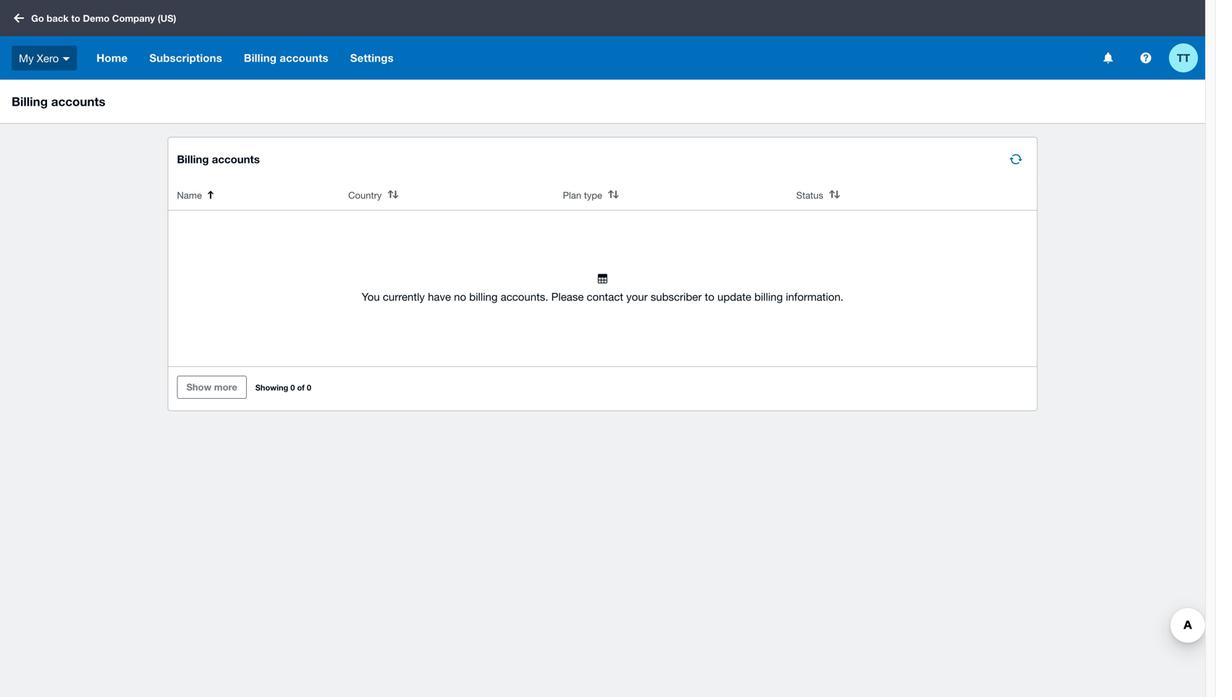 Task type: describe. For each thing, give the bounding box(es) containing it.
show more
[[187, 382, 237, 393]]

show
[[187, 382, 212, 393]]

2 horizontal spatial svg image
[[1104, 53, 1114, 63]]

1 vertical spatial billing accounts
[[12, 94, 106, 109]]

you
[[362, 290, 380, 303]]

home
[[97, 51, 128, 64]]

2 0 from the left
[[307, 383, 311, 393]]

type
[[584, 190, 603, 201]]

of
[[297, 383, 305, 393]]

currently
[[383, 290, 425, 303]]

plan
[[563, 190, 582, 201]]

subscriptions link
[[139, 36, 233, 80]]

show more button
[[177, 376, 247, 399]]

1 vertical spatial billing
[[12, 94, 48, 109]]

2 billing from the left
[[755, 290, 783, 303]]

svg image
[[1141, 53, 1152, 63]]

showing
[[256, 383, 288, 393]]

contact
[[587, 290, 624, 303]]

plan type
[[563, 190, 603, 201]]

go
[[31, 12, 44, 24]]

name
[[177, 190, 202, 201]]

2 vertical spatial billing
[[177, 153, 209, 166]]

demo
[[83, 12, 110, 24]]

my
[[19, 52, 34, 64]]

name button
[[177, 190, 214, 201]]

billing accounts link
[[233, 36, 340, 80]]

1 horizontal spatial accounts
[[212, 153, 260, 166]]

go back to demo company (us)
[[31, 12, 176, 24]]

subscriber
[[651, 290, 702, 303]]

country button
[[349, 190, 399, 201]]

tt button
[[1170, 36, 1206, 80]]

0 vertical spatial accounts
[[280, 51, 329, 64]]

banner containing home
[[0, 0, 1206, 80]]

showing 0 of 0
[[256, 383, 311, 393]]



Task type: locate. For each thing, give the bounding box(es) containing it.
accounts left settings
[[280, 51, 329, 64]]

2 vertical spatial accounts
[[212, 153, 260, 166]]

0 right of
[[307, 383, 311, 393]]

plan type button
[[563, 190, 619, 201]]

go back to demo company (us) link
[[9, 5, 185, 31]]

to
[[71, 12, 80, 24], [705, 290, 715, 303]]

1 horizontal spatial billing
[[177, 153, 209, 166]]

billing accounts
[[244, 51, 329, 64], [12, 94, 106, 109], [177, 153, 260, 166]]

2 horizontal spatial billing
[[244, 51, 277, 64]]

to right back
[[71, 12, 80, 24]]

1 horizontal spatial 0
[[307, 383, 311, 393]]

accounts
[[280, 51, 329, 64], [51, 94, 106, 109], [212, 153, 260, 166]]

0
[[291, 383, 295, 393], [307, 383, 311, 393]]

back
[[47, 12, 69, 24]]

1 horizontal spatial svg image
[[63, 57, 70, 61]]

company
[[112, 12, 155, 24]]

to left update
[[705, 290, 715, 303]]

0 horizontal spatial accounts
[[51, 94, 106, 109]]

status button
[[797, 190, 841, 201]]

(us)
[[158, 12, 176, 24]]

more
[[214, 382, 237, 393]]

0 vertical spatial to
[[71, 12, 80, 24]]

accounts up name button
[[212, 153, 260, 166]]

0 horizontal spatial to
[[71, 12, 80, 24]]

status
[[797, 190, 824, 201]]

home link
[[86, 36, 139, 80]]

0 horizontal spatial billing
[[12, 94, 48, 109]]

svg image
[[14, 13, 24, 23], [1104, 53, 1114, 63], [63, 57, 70, 61]]

svg image left svg image
[[1104, 53, 1114, 63]]

please
[[552, 290, 584, 303]]

1 horizontal spatial billing
[[755, 290, 783, 303]]

country
[[349, 190, 382, 201]]

svg image inside the go back to demo company (us) link
[[14, 13, 24, 23]]

accounts down xero
[[51, 94, 106, 109]]

1 vertical spatial to
[[705, 290, 715, 303]]

billing right update
[[755, 290, 783, 303]]

0 horizontal spatial billing
[[470, 290, 498, 303]]

1 horizontal spatial to
[[705, 290, 715, 303]]

no
[[454, 290, 467, 303]]

0 horizontal spatial 0
[[291, 383, 295, 393]]

0 left of
[[291, 383, 295, 393]]

0 vertical spatial billing accounts
[[244, 51, 329, 64]]

my xero button
[[0, 36, 86, 80]]

banner
[[0, 0, 1206, 80]]

update
[[718, 290, 752, 303]]

0 vertical spatial billing
[[244, 51, 277, 64]]

my xero
[[19, 52, 59, 64]]

subscriptions
[[150, 51, 222, 64]]

information.
[[786, 290, 844, 303]]

you currently have no billing accounts. please contact your subscriber to update billing information.
[[362, 290, 844, 303]]

have
[[428, 290, 451, 303]]

svg image left go
[[14, 13, 24, 23]]

to inside banner
[[71, 12, 80, 24]]

svg image inside my xero popup button
[[63, 57, 70, 61]]

1 vertical spatial accounts
[[51, 94, 106, 109]]

your
[[627, 290, 648, 303]]

billing
[[470, 290, 498, 303], [755, 290, 783, 303]]

2 horizontal spatial accounts
[[280, 51, 329, 64]]

1 0 from the left
[[291, 383, 295, 393]]

settings
[[350, 51, 394, 64]]

svg image right xero
[[63, 57, 70, 61]]

settings button
[[340, 36, 405, 80]]

1 billing from the left
[[470, 290, 498, 303]]

billing right no
[[470, 290, 498, 303]]

billing
[[244, 51, 277, 64], [12, 94, 48, 109], [177, 153, 209, 166]]

billing inside banner
[[244, 51, 277, 64]]

0 horizontal spatial svg image
[[14, 13, 24, 23]]

tt
[[1178, 51, 1191, 64]]

xero
[[37, 52, 59, 64]]

accounts.
[[501, 290, 549, 303]]

2 vertical spatial billing accounts
[[177, 153, 260, 166]]



Task type: vqa. For each thing, say whether or not it's contained in the screenshot.
with
no



